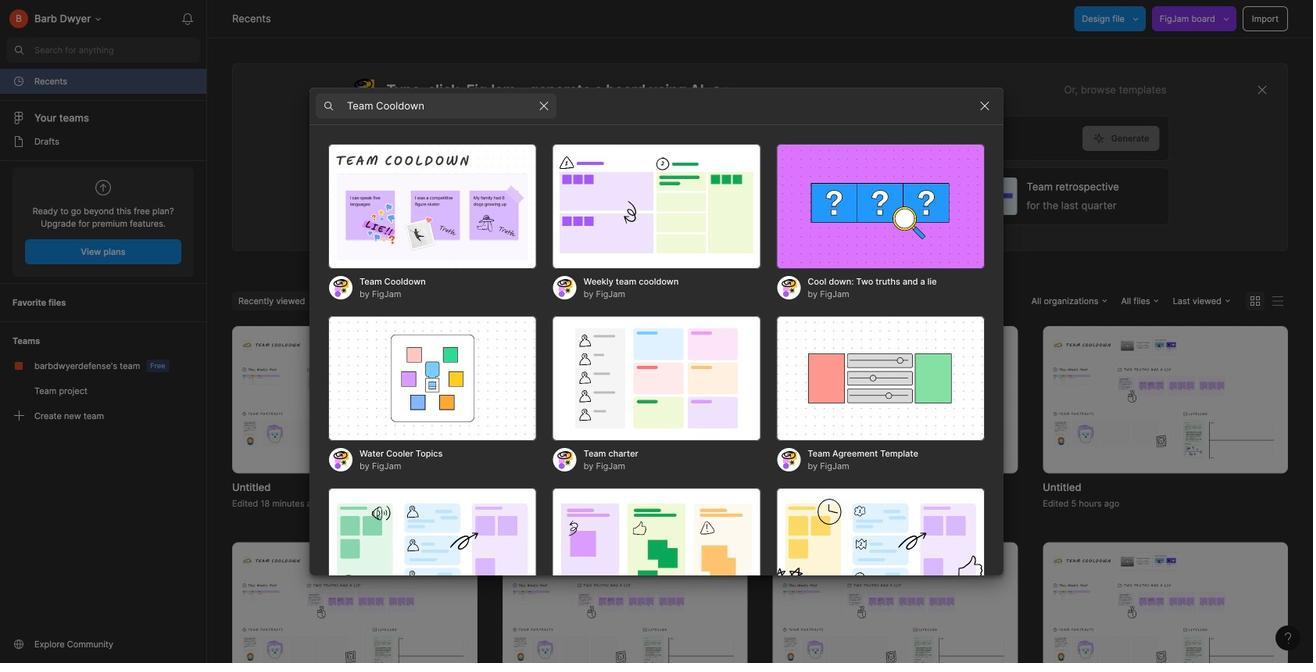 Task type: vqa. For each thing, say whether or not it's contained in the screenshot.
"UML diagram" image
no



Task type: describe. For each thing, give the bounding box(es) containing it.
team agreement template image
[[777, 316, 985, 441]]

team weekly image
[[328, 488, 537, 613]]

weekly team cooldown image
[[553, 144, 761, 269]]

page 16 image
[[13, 135, 25, 148]]

cool down: two truths and a lie image
[[777, 144, 985, 269]]

Search for anything text field
[[34, 44, 200, 56]]

Ex: A weekly team meeting, starting with an ice breaker field
[[352, 117, 1083, 160]]

team charter image
[[553, 316, 761, 441]]

team meeting agenda image
[[777, 488, 985, 613]]



Task type: locate. For each thing, give the bounding box(es) containing it.
file thumbnail image
[[240, 336, 470, 463], [510, 336, 740, 463], [781, 336, 1011, 463], [1051, 336, 1281, 463], [240, 552, 470, 663], [510, 552, 740, 663], [781, 552, 1011, 663], [1051, 552, 1281, 663]]

Search templates text field
[[347, 97, 532, 115]]

team cooldown image
[[328, 144, 537, 269]]

team stand up image
[[553, 488, 761, 613]]

search 32 image
[[6, 38, 31, 63]]

recent 16 image
[[13, 75, 25, 88]]

bell 32 image
[[175, 6, 200, 31]]

water cooler topics image
[[328, 316, 537, 441]]

dialog
[[310, 87, 1004, 663]]

community 16 image
[[13, 638, 25, 651]]



